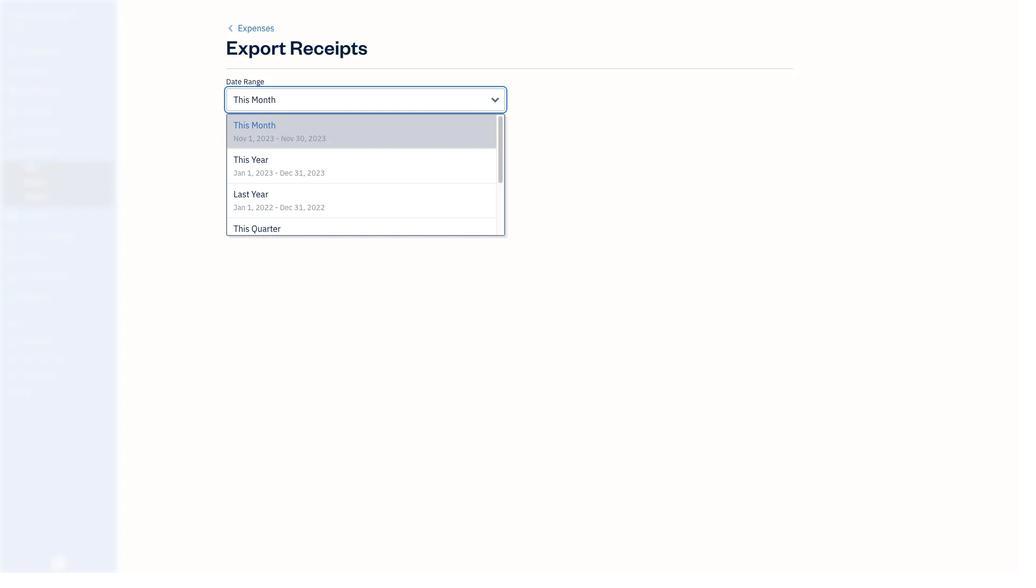 Task type: locate. For each thing, give the bounding box(es) containing it.
jan
[[234, 168, 246, 178], [234, 203, 246, 212]]

2022
[[256, 203, 274, 212], [307, 203, 325, 212]]

dec up last year jan 1, 2022 - dec 31, 2022
[[280, 168, 293, 178]]

2 year from the top
[[252, 189, 268, 200]]

2 vertical spatial -
[[275, 203, 278, 212]]

1, inside last year jan 1, 2022 - dec 31, 2022
[[247, 203, 254, 212]]

1 vertical spatial -
[[275, 168, 278, 178]]

year inside 'this year jan 1, 2023 - dec 31, 2023'
[[252, 155, 269, 165]]

year down generate file button
[[252, 155, 269, 165]]

invoice image
[[7, 107, 20, 117]]

0 vertical spatial dec
[[280, 168, 293, 178]]

1 vertical spatial 31,
[[295, 203, 306, 212]]

month left 'file'
[[252, 120, 276, 131]]

1, down last
[[247, 203, 254, 212]]

- down 'file'
[[276, 134, 279, 143]]

0 vertical spatial year
[[252, 155, 269, 165]]

1 vertical spatial year
[[252, 189, 268, 200]]

2 month from the top
[[252, 120, 276, 131]]

generate
[[236, 120, 277, 132]]

0 vertical spatial month
[[252, 95, 276, 105]]

this inside select date range field
[[234, 95, 250, 105]]

1, inside this month nov 1, 2023 - nov 30, 2023
[[248, 134, 255, 143]]

jan down last
[[234, 203, 246, 212]]

1 vertical spatial dec
[[280, 203, 293, 212]]

year for this year
[[252, 155, 269, 165]]

client image
[[7, 66, 20, 77]]

1, down the generate
[[248, 134, 255, 143]]

-
[[276, 134, 279, 143], [275, 168, 278, 178], [275, 203, 278, 212]]

chart image
[[7, 272, 20, 283]]

this year option
[[227, 149, 497, 184]]

- inside 'this year jan 1, 2023 - dec 31, 2023'
[[275, 168, 278, 178]]

4 this from the top
[[234, 224, 250, 234]]

0 horizontal spatial nov
[[234, 134, 247, 143]]

maria's
[[8, 10, 36, 20]]

nov
[[234, 134, 247, 143], [281, 134, 294, 143]]

dec inside 'this year jan 1, 2023 - dec 31, 2023'
[[280, 168, 293, 178]]

this month option
[[227, 115, 497, 149]]

- up last year jan 1, 2022 - dec 31, 2022
[[275, 168, 278, 178]]

money image
[[7, 252, 20, 262]]

nov down 'file'
[[281, 134, 294, 143]]

timer image
[[7, 232, 20, 242]]

date
[[226, 77, 242, 87]]

generate file button
[[226, 116, 304, 137]]

2 jan from the top
[[234, 203, 246, 212]]

1 this from the top
[[234, 95, 250, 105]]

month down "range"
[[252, 95, 276, 105]]

31, inside last year jan 1, 2022 - dec 31, 2022
[[295, 203, 306, 212]]

1 month from the top
[[252, 95, 276, 105]]

year
[[252, 155, 269, 165], [252, 189, 268, 200]]

jan up last
[[234, 168, 246, 178]]

company
[[38, 10, 75, 20]]

- inside last year jan 1, 2022 - dec 31, 2022
[[275, 203, 278, 212]]

30,
[[296, 134, 307, 143]]

1 31, from the top
[[295, 168, 306, 178]]

0 vertical spatial 31,
[[295, 168, 306, 178]]

1,
[[248, 134, 255, 143], [247, 168, 254, 178], [247, 203, 254, 212]]

month inside select date range field
[[252, 95, 276, 105]]

31, up last year jan 1, 2022 - dec 31, 2022
[[295, 168, 306, 178]]

1, up last
[[247, 168, 254, 178]]

1 year from the top
[[252, 155, 269, 165]]

1 vertical spatial month
[[252, 120, 276, 131]]

31, down 'this year jan 1, 2023 - dec 31, 2023'
[[295, 203, 306, 212]]

2 vertical spatial 1,
[[247, 203, 254, 212]]

2 2022 from the left
[[307, 203, 325, 212]]

this month
[[234, 95, 276, 105]]

0 vertical spatial 1,
[[248, 134, 255, 143]]

range
[[244, 77, 264, 87]]

2 this from the top
[[234, 120, 250, 131]]

this for this month nov 1, 2023 - nov 30, 2023
[[234, 120, 250, 131]]

this month nov 1, 2023 - nov 30, 2023
[[234, 120, 326, 143]]

this for this month
[[234, 95, 250, 105]]

2 31, from the top
[[295, 203, 306, 212]]

bank connections image
[[8, 370, 114, 379]]

main element
[[0, 0, 143, 574]]

1 dec from the top
[[280, 168, 293, 178]]

year inside last year jan 1, 2022 - dec 31, 2022
[[252, 189, 268, 200]]

1 horizontal spatial 2022
[[307, 203, 325, 212]]

team members image
[[8, 336, 114, 345]]

2023
[[257, 134, 275, 143], [309, 134, 326, 143], [256, 168, 274, 178], [307, 168, 325, 178]]

Select date range field
[[226, 88, 506, 112]]

dec inside last year jan 1, 2022 - dec 31, 2022
[[280, 203, 293, 212]]

this down date range
[[234, 95, 250, 105]]

owner
[[8, 21, 28, 29]]

this inside 'this year jan 1, 2023 - dec 31, 2023'
[[234, 155, 250, 165]]

1, for this month
[[248, 134, 255, 143]]

2 dec from the top
[[280, 203, 293, 212]]

month
[[252, 95, 276, 105], [252, 120, 276, 131]]

1 vertical spatial jan
[[234, 203, 246, 212]]

1 vertical spatial 1,
[[247, 168, 254, 178]]

this inside this month nov 1, 2023 - nov 30, 2023
[[234, 120, 250, 131]]

expenses button
[[226, 22, 275, 35]]

jan inside last year jan 1, 2022 - dec 31, 2022
[[234, 203, 246, 212]]

31, inside 'this year jan 1, 2023 - dec 31, 2023'
[[295, 168, 306, 178]]

0 horizontal spatial 2022
[[256, 203, 274, 212]]

year right last
[[252, 189, 268, 200]]

month inside this month nov 1, 2023 - nov 30, 2023
[[252, 120, 276, 131]]

dec
[[280, 168, 293, 178], [280, 203, 293, 212]]

nov down the generate
[[234, 134, 247, 143]]

1 horizontal spatial nov
[[281, 134, 294, 143]]

1 jan from the top
[[234, 168, 246, 178]]

0 vertical spatial -
[[276, 134, 279, 143]]

last year option
[[227, 184, 497, 218]]

1, inside 'this year jan 1, 2023 - dec 31, 2023'
[[247, 168, 254, 178]]

dec up 'quarter'
[[280, 203, 293, 212]]

month for this month
[[252, 95, 276, 105]]

- inside this month nov 1, 2023 - nov 30, 2023
[[276, 134, 279, 143]]

0 vertical spatial jan
[[234, 168, 246, 178]]

dec for this year
[[280, 168, 293, 178]]

- up 'quarter'
[[275, 203, 278, 212]]

month for this month nov 1, 2023 - nov 30, 2023
[[252, 120, 276, 131]]

3 this from the top
[[234, 155, 250, 165]]

this up last
[[234, 155, 250, 165]]

jan inside 'this year jan 1, 2023 - dec 31, 2023'
[[234, 168, 246, 178]]

this down this month
[[234, 120, 250, 131]]

list box
[[227, 115, 505, 253]]

this
[[234, 95, 250, 105], [234, 120, 250, 131], [234, 155, 250, 165], [234, 224, 250, 234]]

year for last year
[[252, 189, 268, 200]]

1, for last year
[[247, 203, 254, 212]]

31,
[[295, 168, 306, 178], [295, 203, 306, 212]]

this left 'quarter'
[[234, 224, 250, 234]]



Task type: vqa. For each thing, say whether or not it's contained in the screenshot.
4th This from the bottom of the page
yes



Task type: describe. For each thing, give the bounding box(es) containing it.
31, for this year
[[295, 168, 306, 178]]

export
[[226, 35, 286, 59]]

settings image
[[8, 387, 114, 396]]

this quarter option
[[227, 218, 497, 253]]

payment image
[[7, 127, 20, 138]]

dashboard image
[[7, 46, 20, 57]]

- for last year
[[275, 203, 278, 212]]

apps image
[[8, 319, 114, 328]]

last
[[234, 189, 250, 200]]

expense image
[[7, 147, 20, 158]]

expenses
[[238, 23, 275, 33]]

freshbooks image
[[50, 557, 67, 569]]

this quarter
[[234, 224, 281, 234]]

file
[[279, 120, 295, 132]]

chevronleft image
[[226, 22, 236, 35]]

jan for this year
[[234, 168, 246, 178]]

this for this quarter
[[234, 224, 250, 234]]

jan for last year
[[234, 203, 246, 212]]

items and services image
[[8, 353, 114, 362]]

date range
[[226, 77, 264, 87]]

1, for this year
[[247, 168, 254, 178]]

quarter
[[252, 224, 281, 234]]

estimate image
[[7, 87, 20, 97]]

this for this year jan 1, 2023 - dec 31, 2023
[[234, 155, 250, 165]]

- for this month
[[276, 134, 279, 143]]

1 2022 from the left
[[256, 203, 274, 212]]

receipts
[[290, 35, 368, 59]]

2 nov from the left
[[281, 134, 294, 143]]

1 nov from the left
[[234, 134, 247, 143]]

list box containing this month
[[227, 115, 505, 253]]

last year jan 1, 2022 - dec 31, 2022
[[234, 189, 325, 212]]

maria's company owner
[[8, 10, 75, 29]]

report image
[[7, 292, 20, 303]]

31, for last year
[[295, 203, 306, 212]]

dec for last year
[[280, 203, 293, 212]]

generate file
[[236, 120, 295, 132]]

export receipts
[[226, 35, 368, 59]]

- for this year
[[275, 168, 278, 178]]

this year jan 1, 2023 - dec 31, 2023
[[234, 155, 325, 178]]

project image
[[7, 211, 20, 222]]



